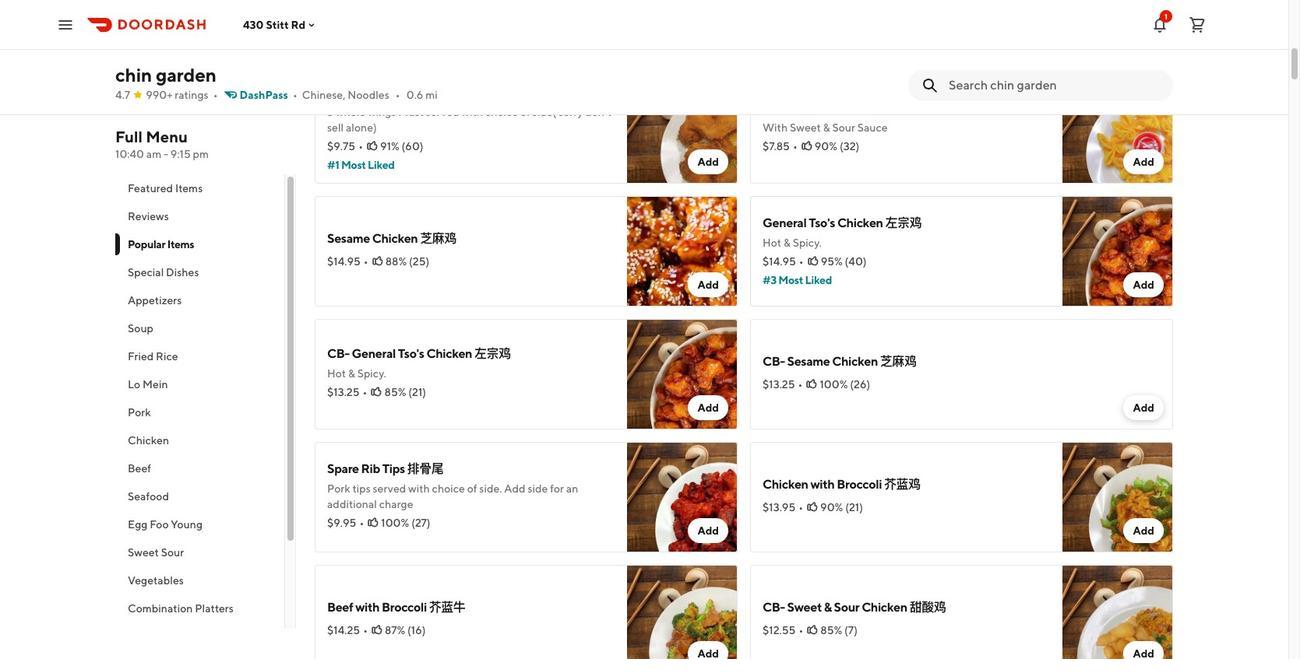 Task type: vqa. For each thing, say whether or not it's contained in the screenshot.


Task type: locate. For each thing, give the bounding box(es) containing it.
0 vertical spatial tso's
[[809, 216, 835, 231]]

• for 91% (60)
[[359, 140, 363, 153]]

85% for 85% (7)
[[821, 625, 843, 637]]

dashpass
[[240, 89, 288, 101]]

• for 88% (25)
[[364, 256, 368, 268]]

popular up most
[[315, 23, 374, 44]]

$14.95 up #3
[[763, 256, 796, 268]]

1 vertical spatial sour
[[161, 547, 184, 559]]

0 vertical spatial (21)
[[409, 386, 426, 399]]

tso's up 95%
[[809, 216, 835, 231]]

& inside general tso's chicken 左宗鸡 hot & spicy.
[[784, 237, 791, 249]]

general inside general tso's chicken 左宗鸡 hot & spicy.
[[763, 216, 807, 231]]

1 horizontal spatial broccoli
[[837, 478, 882, 492]]

• up #3 most liked
[[799, 256, 804, 268]]

pork down lo
[[128, 407, 151, 419]]

fried up the sauce
[[867, 101, 896, 115]]

1 horizontal spatial tso's
[[809, 216, 835, 231]]

Item Search search field
[[949, 77, 1161, 94]]

beef up $14.25
[[327, 601, 353, 616]]

1 horizontal spatial $13.25
[[763, 379, 795, 391]]

notification bell image
[[1151, 15, 1170, 34]]

beef for beef with broccoli 芥蓝牛
[[327, 601, 353, 616]]

don't
[[585, 106, 612, 118]]

this
[[567, 47, 585, 59]]

add button for cb- general tso's chicken 左宗鸡
[[688, 396, 729, 421]]

sweet inside sweet sour button
[[128, 547, 159, 559]]

0 horizontal spatial $13.25 •
[[327, 386, 367, 399]]

most
[[341, 159, 366, 171], [779, 274, 803, 287]]

beef inside 'beef' button
[[128, 463, 151, 475]]

served up charge
[[373, 483, 406, 496]]

items up reviews button
[[175, 182, 203, 195]]

0 horizontal spatial 100%
[[381, 517, 409, 530]]

100% for 100% (26)
[[820, 379, 848, 391]]

spicy. up 95%
[[793, 237, 822, 249]]

items for popular items
[[167, 238, 194, 251]]

0 horizontal spatial served
[[373, 483, 406, 496]]

0 horizontal spatial popular
[[128, 238, 165, 251]]

1 horizontal spatial beef
[[327, 601, 353, 616]]

egg
[[128, 519, 148, 531]]

0 vertical spatial sweet
[[790, 122, 821, 134]]

• right $7.85
[[793, 140, 798, 153]]

served
[[426, 106, 459, 118], [373, 483, 406, 496]]

spare rib tips 排骨尾 image
[[627, 443, 738, 553]]

wonton
[[898, 101, 943, 115]]

sour up (7)
[[834, 601, 860, 616]]

1 vertical spatial items
[[175, 182, 203, 195]]

$9.95
[[327, 517, 356, 530]]

general up 85% (21)
[[352, 347, 396, 362]]

rd
[[291, 18, 306, 31]]

• right $9.95 on the left of page
[[360, 517, 364, 530]]

liked for chicken
[[368, 159, 395, 171]]

(40)
[[845, 256, 867, 268]]

1 vertical spatial 100%
[[381, 517, 409, 530]]

0 vertical spatial general
[[763, 216, 807, 231]]

side
[[528, 483, 548, 496]]

100% down charge
[[381, 517, 409, 530]]

95%
[[821, 256, 843, 268]]

90% (21)
[[821, 502, 863, 514]]

0 horizontal spatial $14.95 •
[[327, 256, 368, 268]]

side(
[[533, 106, 557, 118]]

990+
[[146, 89, 173, 101]]

• right $12.55
[[799, 625, 804, 637]]

menu
[[146, 128, 188, 146]]

$13.25 • down cb- sesame chicken 芝麻鸡
[[763, 379, 803, 391]]

add for sesame chicken 芝麻鸡
[[698, 279, 719, 291]]

chicken button
[[115, 427, 284, 455]]

0 horizontal spatial sesame
[[327, 231, 370, 246]]

liked down 91%
[[368, 159, 395, 171]]

cb- for cb- sesame chicken 芝麻鸡
[[763, 355, 785, 369]]

#1 most liked
[[327, 159, 395, 171]]

90% left (32)
[[815, 140, 838, 153]]

featured
[[128, 182, 173, 195]]

cb- general tso's chicken 左宗鸡 image
[[627, 319, 738, 430]]

1 vertical spatial sesame
[[787, 355, 830, 369]]

$13.25 • for 85% (21)
[[327, 386, 367, 399]]

beef up "seafood"
[[128, 463, 151, 475]]

1 horizontal spatial $14.95
[[763, 256, 796, 268]]

0 horizontal spatial pork
[[128, 407, 151, 419]]

add
[[698, 156, 719, 168], [1133, 156, 1155, 168], [698, 279, 719, 291], [1133, 279, 1155, 291], [698, 402, 719, 415], [1133, 402, 1155, 415], [504, 483, 526, 496], [698, 525, 719, 538], [1133, 525, 1155, 538]]

$14.95 • up #3
[[763, 256, 804, 268]]

• up #1 most liked
[[359, 140, 363, 153]]

full
[[115, 128, 143, 146]]

1 horizontal spatial most
[[779, 274, 803, 287]]

and
[[487, 47, 506, 59]]

1 horizontal spatial of
[[520, 106, 530, 118]]

0 vertical spatial 90%
[[815, 140, 838, 153]]

add for spare rib tips 排骨尾
[[698, 525, 719, 538]]

0 vertical spatial most
[[341, 159, 366, 171]]

add button for sesame chicken 芝麻鸡
[[688, 273, 729, 298]]

mein
[[143, 379, 168, 391]]

sesame up 100% (26)
[[787, 355, 830, 369]]

egg foo young button
[[115, 511, 284, 539]]

85% down cb- general tso's chicken 左宗鸡 hot & spicy.
[[385, 386, 406, 399]]

1 vertical spatial liked
[[805, 274, 832, 287]]

general up #3 most liked
[[763, 216, 807, 231]]

sweet down crab
[[790, 122, 821, 134]]

$14.95 • for 88% (25)
[[327, 256, 368, 268]]

• right $14.25
[[363, 625, 368, 637]]

2 vertical spatial items
[[167, 238, 194, 251]]

broccoli up '90% (21)'
[[837, 478, 882, 492]]

90% for 90% (32)
[[815, 140, 838, 153]]

choice inside fried chicken wings (3)鸡翅 3 whole wings must served with choice of side( sorry don't sell alone)
[[485, 106, 518, 118]]

1 horizontal spatial 85%
[[821, 625, 843, 637]]

most right #3
[[779, 274, 803, 287]]

charge
[[379, 499, 413, 511]]

100% for 100% (27)
[[381, 517, 409, 530]]

1 horizontal spatial $14.95 •
[[763, 256, 804, 268]]

sour down egg foo young
[[161, 547, 184, 559]]

pork inside spare rib tips 排骨尾 pork tips served with choice of side. add side for an additional charge
[[327, 483, 350, 496]]

0 vertical spatial served
[[426, 106, 459, 118]]

popular
[[315, 23, 374, 44], [128, 238, 165, 251]]

1 horizontal spatial (21)
[[846, 502, 863, 514]]

fried up whole
[[327, 85, 356, 100]]

• for 100% (26)
[[798, 379, 803, 391]]

cb- for cb- general tso's chicken 左宗鸡 hot & spicy.
[[327, 347, 350, 362]]

dashpass •
[[240, 89, 298, 101]]

1 vertical spatial of
[[467, 483, 477, 496]]

1 horizontal spatial $13.25 •
[[763, 379, 803, 391]]

add button for cheese crab meat fried wonton 炸蟹肉云吞(8)
[[1124, 150, 1164, 175]]

beef
[[128, 463, 151, 475], [327, 601, 353, 616]]

$14.95 • left 88%
[[327, 256, 368, 268]]

popular up special
[[128, 238, 165, 251]]

1 horizontal spatial 芝麻鸡
[[880, 355, 917, 369]]

rib
[[361, 462, 380, 477]]

4.7
[[115, 89, 130, 101]]

0 vertical spatial popular
[[315, 23, 374, 44]]

0 horizontal spatial general
[[352, 347, 396, 362]]

(21) down chicken with broccoli 芥蓝鸡
[[846, 502, 863, 514]]

0 horizontal spatial choice
[[432, 483, 465, 496]]

0 vertical spatial liked
[[368, 159, 395, 171]]

1 vertical spatial 左宗鸡
[[475, 347, 511, 362]]

sorry
[[559, 106, 583, 118]]

0 horizontal spatial 芝麻鸡
[[420, 231, 457, 246]]

1 horizontal spatial choice
[[485, 106, 518, 118]]

$13.25 down cb- sesame chicken 芝麻鸡
[[763, 379, 795, 391]]

1 horizontal spatial general
[[763, 216, 807, 231]]

alone)
[[346, 122, 377, 134]]

sweet inside cheese crab meat fried wonton 炸蟹肉云吞(8) with sweet & sour sauce
[[790, 122, 821, 134]]

$13.25 • left 85% (21)
[[327, 386, 367, 399]]

1 vertical spatial beef
[[327, 601, 353, 616]]

cb- general tso's chicken 左宗鸡 hot & spicy.
[[327, 347, 511, 380]]

0 horizontal spatial $13.25
[[327, 386, 360, 399]]

2 horizontal spatial fried
[[867, 101, 896, 115]]

choice inside spare rib tips 排骨尾 pork tips served with choice of side. add side for an additional charge
[[432, 483, 465, 496]]

1 vertical spatial most
[[779, 274, 803, 287]]

(21) for 85% (21)
[[409, 386, 426, 399]]

with down 排骨尾
[[408, 483, 430, 496]]

cb- for cb- sweet & sour chicken 甜酸鸡
[[763, 601, 785, 616]]

0 vertical spatial 100%
[[820, 379, 848, 391]]

items up the commonly
[[377, 23, 419, 44]]

wings
[[406, 85, 442, 100]]

pork down spare
[[327, 483, 350, 496]]

broccoli up 87% (16)
[[382, 601, 427, 616]]

spare
[[327, 462, 359, 477]]

0 horizontal spatial spicy.
[[357, 368, 386, 380]]

430 stitt rd
[[243, 18, 306, 31]]

左宗鸡 inside cb- general tso's chicken 左宗鸡 hot & spicy.
[[475, 347, 511, 362]]

100% down cb- sesame chicken 芝麻鸡
[[820, 379, 848, 391]]

甜酸鸡
[[910, 601, 946, 616]]

1 horizontal spatial popular
[[315, 23, 374, 44]]

seafood button
[[115, 483, 284, 511]]

most right #1
[[341, 159, 366, 171]]

popular items
[[128, 238, 194, 251]]

combination platters button
[[115, 595, 284, 623]]

$14.95 left 88%
[[327, 256, 361, 268]]

0 horizontal spatial broccoli
[[382, 601, 427, 616]]

add button for spare rib tips 排骨尾
[[688, 519, 729, 544]]

0 vertical spatial pork
[[128, 407, 151, 419]]

cb- inside cb- general tso's chicken 左宗鸡 hot & spicy.
[[327, 347, 350, 362]]

fried inside button
[[128, 351, 154, 363]]

popular items the most commonly ordered items and dishes from this store
[[315, 23, 612, 59]]

cheese crab meat fried wonton 炸蟹肉云吞(8) with sweet & sour sauce
[[763, 101, 1022, 134]]

pork inside button
[[128, 407, 151, 419]]

0 vertical spatial 左宗鸡
[[885, 216, 922, 231]]

(27)
[[411, 517, 431, 530]]

combination
[[128, 603, 193, 616]]

must
[[398, 106, 424, 118]]

wings
[[368, 106, 396, 118]]

0 horizontal spatial 左宗鸡
[[475, 347, 511, 362]]

(25)
[[409, 256, 430, 268]]

spicy.
[[793, 237, 822, 249], [357, 368, 386, 380]]

sour up (32)
[[833, 122, 855, 134]]

0 vertical spatial spicy.
[[793, 237, 822, 249]]

2 vertical spatial sweet
[[787, 601, 822, 616]]

chicken with broccoli 芥蓝鸡 image
[[1063, 443, 1173, 553]]

排骨尾
[[407, 462, 444, 477]]

0 vertical spatial broccoli
[[837, 478, 882, 492]]

1 vertical spatial broccoli
[[382, 601, 427, 616]]

1 vertical spatial hot
[[327, 368, 346, 380]]

1 vertical spatial spicy.
[[357, 368, 386, 380]]

$7.85
[[763, 140, 790, 153]]

reviews
[[128, 210, 169, 223]]

1 horizontal spatial hot
[[763, 237, 782, 249]]

1 $14.95 from the left
[[327, 256, 361, 268]]

spicy. up 85% (21)
[[357, 368, 386, 380]]

1 vertical spatial (21)
[[846, 502, 863, 514]]

appetizers button
[[115, 287, 284, 315]]

add for cb- general tso's chicken 左宗鸡
[[698, 402, 719, 415]]

sweet down the egg
[[128, 547, 159, 559]]

general inside cb- general tso's chicken 左宗鸡 hot & spicy.
[[352, 347, 396, 362]]

tso's up 85% (21)
[[398, 347, 424, 362]]

items inside popular items the most commonly ordered items and dishes from this store
[[377, 23, 419, 44]]

1 horizontal spatial 左宗鸡
[[885, 216, 922, 231]]

• for 85% (7)
[[799, 625, 804, 637]]

items up dishes
[[167, 238, 194, 251]]

general
[[763, 216, 807, 231], [352, 347, 396, 362]]

& inside cb- general tso's chicken 左宗鸡 hot & spicy.
[[348, 368, 355, 380]]

items
[[377, 23, 419, 44], [175, 182, 203, 195], [167, 238, 194, 251]]

1 vertical spatial 85%
[[821, 625, 843, 637]]

vegetables
[[128, 575, 184, 587]]

pork
[[128, 407, 151, 419], [327, 483, 350, 496]]

2 $14.95 • from the left
[[763, 256, 804, 268]]

1 vertical spatial fried
[[867, 101, 896, 115]]

spare rib tips 排骨尾 pork tips served with choice of side. add side for an additional charge
[[327, 462, 578, 511]]

1 vertical spatial served
[[373, 483, 406, 496]]

0 vertical spatial hot
[[763, 237, 782, 249]]

0 horizontal spatial hot
[[327, 368, 346, 380]]

0 vertical spatial of
[[520, 106, 530, 118]]

左宗鸡
[[885, 216, 922, 231], [475, 347, 511, 362]]

1 vertical spatial pork
[[327, 483, 350, 496]]

1 horizontal spatial fried
[[327, 85, 356, 100]]

0 horizontal spatial fried
[[128, 351, 154, 363]]

1 vertical spatial 90%
[[821, 502, 843, 514]]

• left 100% (26)
[[798, 379, 803, 391]]

most for general
[[779, 274, 803, 287]]

1 horizontal spatial liked
[[805, 274, 832, 287]]

1
[[1165, 11, 1168, 21]]

• right $13.95
[[799, 502, 803, 514]]

1 horizontal spatial pork
[[327, 483, 350, 496]]

side.
[[479, 483, 502, 496]]

0 horizontal spatial 85%
[[385, 386, 406, 399]]

from
[[542, 47, 565, 59]]

85%
[[385, 386, 406, 399], [821, 625, 843, 637]]

0 vertical spatial 85%
[[385, 386, 406, 399]]

100%
[[820, 379, 848, 391], [381, 517, 409, 530]]

with
[[462, 106, 483, 118], [811, 478, 835, 492], [408, 483, 430, 496], [355, 601, 380, 616]]

0 horizontal spatial (21)
[[409, 386, 426, 399]]

1 vertical spatial 芝麻鸡
[[880, 355, 917, 369]]

• left 85% (21)
[[363, 386, 367, 399]]

add button for general tso's chicken 左宗鸡
[[1124, 273, 1164, 298]]

0 horizontal spatial beef
[[128, 463, 151, 475]]

0 vertical spatial items
[[377, 23, 419, 44]]

sweet up $12.55 •
[[787, 601, 822, 616]]

$13.25 left 85% (21)
[[327, 386, 360, 399]]

served down the mi in the left top of the page
[[426, 106, 459, 118]]

chicken inside button
[[128, 435, 169, 447]]

liked down 95%
[[805, 274, 832, 287]]

0 vertical spatial fried
[[327, 85, 356, 100]]

fried inside fried chicken wings (3)鸡翅 3 whole wings must served with choice of side( sorry don't sell alone)
[[327, 85, 356, 100]]

1 vertical spatial tso's
[[398, 347, 424, 362]]

sweet
[[790, 122, 821, 134], [128, 547, 159, 559], [787, 601, 822, 616]]

(21) for 90% (21)
[[846, 502, 863, 514]]

of left side(
[[520, 106, 530, 118]]

1 horizontal spatial 100%
[[820, 379, 848, 391]]

85% left (7)
[[821, 625, 843, 637]]

0 horizontal spatial liked
[[368, 159, 395, 171]]

popular inside popular items the most commonly ordered items and dishes from this store
[[315, 23, 374, 44]]

1 vertical spatial sweet
[[128, 547, 159, 559]]

of left side.
[[467, 483, 477, 496]]

vegetables button
[[115, 567, 284, 595]]

fried
[[327, 85, 356, 100], [867, 101, 896, 115], [128, 351, 154, 363]]

1 horizontal spatial spicy.
[[793, 237, 822, 249]]

#3 most liked
[[763, 274, 832, 287]]

1 vertical spatial popular
[[128, 238, 165, 251]]

add button
[[688, 150, 729, 175], [1124, 150, 1164, 175], [688, 273, 729, 298], [1124, 273, 1164, 298], [688, 396, 729, 421], [1124, 396, 1164, 421], [688, 519, 729, 544], [1124, 519, 1164, 544]]

sesame down #1 most liked
[[327, 231, 370, 246]]

1 vertical spatial general
[[352, 347, 396, 362]]

0 horizontal spatial most
[[341, 159, 366, 171]]

0 vertical spatial choice
[[485, 106, 518, 118]]

2 vertical spatial fried
[[128, 351, 154, 363]]

sesame chicken 芝麻鸡 image
[[627, 196, 738, 307]]

choice left side(
[[485, 106, 518, 118]]

fried left rice
[[128, 351, 154, 363]]

chinese,
[[302, 89, 346, 101]]

$14.95 for 95%
[[763, 256, 796, 268]]

0 vertical spatial sour
[[833, 122, 855, 134]]

• left 88%
[[364, 256, 368, 268]]

0 horizontal spatial tso's
[[398, 347, 424, 362]]

1 horizontal spatial served
[[426, 106, 459, 118]]

items inside button
[[175, 182, 203, 195]]

(21) down cb- general tso's chicken 左宗鸡 hot & spicy.
[[409, 386, 426, 399]]

$14.95 •
[[327, 256, 368, 268], [763, 256, 804, 268]]

85% for 85% (21)
[[385, 386, 406, 399]]

general tso's chicken 左宗鸡 image
[[1063, 196, 1173, 307]]

0 horizontal spatial $14.95
[[327, 256, 361, 268]]

with down (3)鸡翅 at the left top
[[462, 106, 483, 118]]

85% (21)
[[385, 386, 426, 399]]

2 $14.95 from the left
[[763, 256, 796, 268]]

$14.95
[[327, 256, 361, 268], [763, 256, 796, 268]]

dishes
[[166, 266, 199, 279]]

cheese crab meat fried wonton 炸蟹肉云吞(8) image
[[1063, 73, 1173, 184]]

90% down chicken with broccoli 芥蓝鸡
[[821, 502, 843, 514]]

ratings
[[175, 89, 209, 101]]

1 $14.95 • from the left
[[327, 256, 368, 268]]

store
[[587, 47, 612, 59]]

0 horizontal spatial of
[[467, 483, 477, 496]]

chicken inside general tso's chicken 左宗鸡 hot & spicy.
[[838, 216, 883, 231]]

choice down 排骨尾
[[432, 483, 465, 496]]

0 vertical spatial 芝麻鸡
[[420, 231, 457, 246]]

1 vertical spatial choice
[[432, 483, 465, 496]]



Task type: describe. For each thing, give the bounding box(es) containing it.
appetizers
[[128, 295, 182, 307]]

• right the ratings
[[213, 89, 218, 101]]

95% (40)
[[821, 256, 867, 268]]

#1
[[327, 159, 339, 171]]

0 items, open order cart image
[[1188, 15, 1207, 34]]

beef with broccoli 芥蓝牛 image
[[627, 566, 738, 660]]

general tso's chicken 左宗鸡 hot & spicy.
[[763, 216, 922, 249]]

add for cheese crab meat fried wonton 炸蟹肉云吞(8)
[[1133, 156, 1155, 168]]

tso's inside general tso's chicken 左宗鸡 hot & spicy.
[[809, 216, 835, 231]]

young
[[171, 519, 203, 531]]

tips
[[382, 462, 405, 477]]

special
[[128, 266, 164, 279]]

$14.95 for 88%
[[327, 256, 361, 268]]

sesame chicken 芝麻鸡
[[327, 231, 457, 246]]

• left 0.6
[[396, 89, 400, 101]]

(16)
[[408, 625, 426, 637]]

• for 90% (21)
[[799, 502, 803, 514]]

items for featured items
[[175, 182, 203, 195]]

fried for rice
[[128, 351, 154, 363]]

88%
[[385, 256, 407, 268]]

most for fried
[[341, 159, 366, 171]]

add button for chicken with broccoli 芥蓝鸡
[[1124, 519, 1164, 544]]

garden
[[156, 64, 217, 86]]

990+ ratings •
[[146, 89, 218, 101]]

cb- sweet & sour chicken 甜酸鸡 image
[[1063, 566, 1173, 660]]

rice
[[156, 351, 178, 363]]

(26)
[[850, 379, 871, 391]]

sour inside button
[[161, 547, 184, 559]]

soup
[[128, 323, 153, 335]]

$13.25 • for 100% (26)
[[763, 379, 803, 391]]

broccoli for 芥蓝牛
[[382, 601, 427, 616]]

左宗鸡 inside general tso's chicken 左宗鸡 hot & spicy.
[[885, 216, 922, 231]]

• for 87% (16)
[[363, 625, 368, 637]]

add for general tso's chicken 左宗鸡
[[1133, 279, 1155, 291]]

noodles
[[348, 89, 389, 101]]

items
[[458, 47, 485, 59]]

• left chinese,
[[293, 89, 298, 101]]

combination platters
[[128, 603, 234, 616]]

featured items
[[128, 182, 203, 195]]

fried rice button
[[115, 343, 284, 371]]

fried inside cheese crab meat fried wonton 炸蟹肉云吞(8) with sweet & sour sauce
[[867, 101, 896, 115]]

special dishes
[[128, 266, 199, 279]]

soup button
[[115, 315, 284, 343]]

spicy. inside general tso's chicken 左宗鸡 hot & spicy.
[[793, 237, 822, 249]]

fried rice
[[128, 351, 178, 363]]

additional
[[327, 499, 377, 511]]

stitt
[[266, 18, 289, 31]]

with up '90% (21)'
[[811, 478, 835, 492]]

reviews button
[[115, 203, 284, 231]]

open menu image
[[56, 15, 75, 34]]

$7.85 •
[[763, 140, 798, 153]]

popular for popular items the most commonly ordered items and dishes from this store
[[315, 23, 374, 44]]

(7)
[[845, 625, 858, 637]]

芥蓝牛
[[429, 601, 465, 616]]

of inside spare rib tips 排骨尾 pork tips served with choice of side. add side for an additional charge
[[467, 483, 477, 496]]

with up $14.25 •
[[355, 601, 380, 616]]

sour inside cheese crab meat fried wonton 炸蟹肉云吞(8) with sweet & sour sauce
[[833, 122, 855, 134]]

1 horizontal spatial sesame
[[787, 355, 830, 369]]

87%
[[385, 625, 405, 637]]

• for 90% (32)
[[793, 140, 798, 153]]

liked for tso's
[[805, 274, 832, 287]]

$12.55 •
[[763, 625, 804, 637]]

$9.75 •
[[327, 140, 363, 153]]

fried for chicken
[[327, 85, 356, 100]]

• for 95% (40)
[[799, 256, 804, 268]]

90% for 90% (21)
[[821, 502, 843, 514]]

ordered
[[417, 47, 456, 59]]

beef for beef
[[128, 463, 151, 475]]

for
[[550, 483, 564, 496]]

(32)
[[840, 140, 860, 153]]

egg foo young
[[128, 519, 203, 531]]

0 vertical spatial sesame
[[327, 231, 370, 246]]

tso's inside cb- general tso's chicken 左宗鸡 hot & spicy.
[[398, 347, 424, 362]]

100% (26)
[[820, 379, 871, 391]]

crab
[[807, 101, 834, 115]]

served inside fried chicken wings (3)鸡翅 3 whole wings must served with choice of side( sorry don't sell alone)
[[426, 106, 459, 118]]

cb- sesame chicken 芝麻鸡
[[763, 355, 917, 369]]

lo mein
[[128, 379, 168, 391]]

cb- sweet & sour chicken 甜酸鸡
[[763, 601, 946, 616]]

platters
[[195, 603, 234, 616]]

add for chicken with broccoli 芥蓝鸡
[[1133, 525, 1155, 538]]

chin garden
[[115, 64, 217, 86]]

of inside fried chicken wings (3)鸡翅 3 whole wings must served with choice of side( sorry don't sell alone)
[[520, 106, 530, 118]]

meat
[[836, 101, 865, 115]]

91% (60)
[[380, 140, 424, 153]]

88% (25)
[[385, 256, 430, 268]]

& inside cheese crab meat fried wonton 炸蟹肉云吞(8) with sweet & sour sauce
[[823, 122, 830, 134]]

popular for popular items
[[128, 238, 165, 251]]

add inside spare rib tips 排骨尾 pork tips served with choice of side. add side for an additional charge
[[504, 483, 526, 496]]

beef with broccoli 芥蓝牛
[[327, 601, 465, 616]]

炸蟹肉云吞(8)
[[946, 101, 1022, 115]]

9:15
[[171, 148, 191, 161]]

lo
[[128, 379, 140, 391]]

with inside spare rib tips 排骨尾 pork tips served with choice of side. add side for an additional charge
[[408, 483, 430, 496]]

$14.25
[[327, 625, 360, 637]]

$13.25 for 85%
[[327, 386, 360, 399]]

an
[[566, 483, 578, 496]]

cheese
[[763, 101, 805, 115]]

chinese, noodles • 0.6 mi
[[302, 89, 438, 101]]

the
[[315, 47, 334, 59]]

-
[[164, 148, 168, 161]]

(60)
[[402, 140, 424, 153]]

with
[[763, 122, 788, 134]]

items for popular items the most commonly ordered items and dishes from this store
[[377, 23, 419, 44]]

芥蓝鸡
[[884, 478, 921, 492]]

commonly
[[362, 47, 414, 59]]

430 stitt rd button
[[243, 18, 318, 31]]

$13.25 for 100%
[[763, 379, 795, 391]]

2 vertical spatial sour
[[834, 601, 860, 616]]

with inside fried chicken wings (3)鸡翅 3 whole wings must served with choice of side( sorry don't sell alone)
[[462, 106, 483, 118]]

$13.95 •
[[763, 502, 803, 514]]

hot inside cb- general tso's chicken 左宗鸡 hot & spicy.
[[327, 368, 346, 380]]

broccoli for 芥蓝鸡
[[837, 478, 882, 492]]

(3)鸡翅
[[444, 85, 484, 100]]

$9.95 •
[[327, 517, 364, 530]]

full menu 10:40 am - 9:15 pm
[[115, 128, 209, 161]]

fried chicken wings (3)鸡翅 3 whole wings must served with choice of side( sorry don't sell alone)
[[327, 85, 612, 134]]

hot inside general tso's chicken 左宗鸡 hot & spicy.
[[763, 237, 782, 249]]

chicken inside cb- general tso's chicken 左宗鸡 hot & spicy.
[[427, 347, 472, 362]]

sell
[[327, 122, 344, 134]]

am
[[146, 148, 161, 161]]

sauce
[[858, 122, 888, 134]]

$14.95 • for 95% (40)
[[763, 256, 804, 268]]

add for fried chicken wings (3)鸡翅
[[698, 156, 719, 168]]

fried chicken wings (3)鸡翅 image
[[627, 73, 738, 184]]

served inside spare rib tips 排骨尾 pork tips served with choice of side. add side for an additional charge
[[373, 483, 406, 496]]

• for 85% (21)
[[363, 386, 367, 399]]

chicken inside fried chicken wings (3)鸡翅 3 whole wings must served with choice of side( sorry don't sell alone)
[[358, 85, 404, 100]]

spicy. inside cb- general tso's chicken 左宗鸡 hot & spicy.
[[357, 368, 386, 380]]

$9.75
[[327, 140, 355, 153]]

lo mein button
[[115, 371, 284, 399]]

• for 100% (27)
[[360, 517, 364, 530]]

add button for fried chicken wings (3)鸡翅
[[688, 150, 729, 175]]

pm
[[193, 148, 209, 161]]



